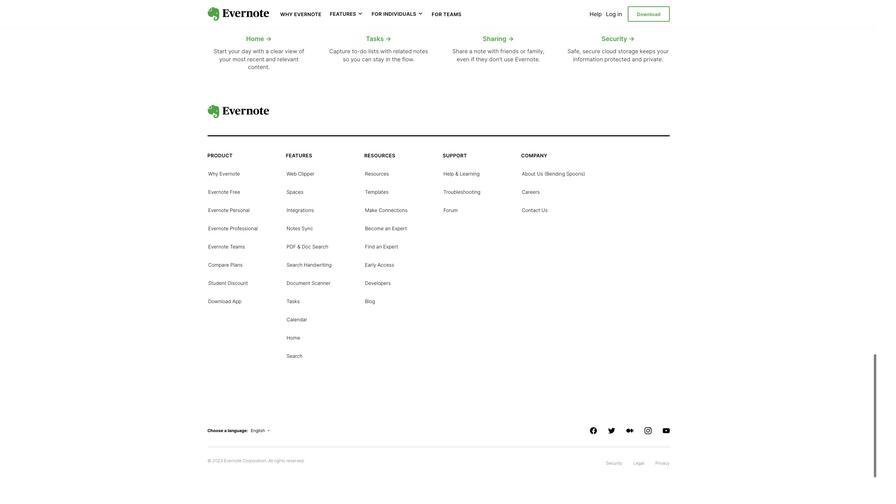 Task type: locate. For each thing, give the bounding box(es) containing it.
sharing
[[483, 35, 507, 42]]

1 with from the left
[[253, 48, 264, 55]]

language:
[[228, 428, 248, 433]]

0 vertical spatial in
[[618, 11, 623, 18]]

1 vertical spatial &
[[298, 244, 301, 250]]

tasks for tasks →
[[366, 35, 384, 42]]

find an expert link
[[365, 243, 399, 250]]

& left doc at the bottom
[[298, 244, 301, 250]]

help link
[[590, 11, 602, 18]]

0 vertical spatial evernote logo image
[[208, 7, 269, 21]]

download
[[637, 11, 661, 17], [208, 298, 231, 304]]

1 horizontal spatial an
[[385, 225, 391, 231]]

2 horizontal spatial a
[[470, 48, 473, 55]]

1 vertical spatial an
[[377, 244, 382, 250]]

an
[[385, 225, 391, 231], [377, 244, 382, 250]]

1 vertical spatial expert
[[384, 244, 399, 250]]

connections
[[379, 207, 408, 213]]

home for home
[[287, 335, 300, 341]]

0 horizontal spatial features
[[286, 153, 312, 159]]

rights
[[274, 458, 285, 463]]

storage
[[619, 48, 639, 55]]

if
[[471, 56, 475, 63]]

0 horizontal spatial in
[[386, 56, 391, 63]]

a for share a note with friends or family, even if they don't use evernote.
[[470, 48, 473, 55]]

0 horizontal spatial why evernote
[[208, 171, 240, 177]]

0 horizontal spatial why
[[208, 171, 218, 177]]

→ for home →
[[266, 35, 272, 42]]

download for download
[[637, 11, 661, 17]]

forum
[[444, 207, 458, 213]]

1 horizontal spatial home
[[287, 335, 300, 341]]

0 vertical spatial expert
[[392, 225, 407, 231]]

download right lock icon
[[637, 11, 661, 17]]

free
[[230, 189, 240, 195]]

blog
[[365, 298, 375, 304]]

in right log
[[618, 11, 623, 18]]

document scanner
[[287, 280, 331, 286]]

calendar link
[[287, 316, 307, 323]]

a right the choose
[[224, 428, 227, 433]]

an for become
[[385, 225, 391, 231]]

0 horizontal spatial &
[[298, 244, 301, 250]]

evernote.
[[515, 56, 541, 63]]

resources up templates 'link'
[[365, 171, 389, 177]]

why evernote link for evernote
[[208, 170, 240, 177]]

resources up resources link
[[365, 153, 396, 159]]

home up day
[[246, 35, 264, 42]]

help left log
[[590, 11, 602, 18]]

app
[[233, 298, 242, 304]]

help down support
[[444, 171, 454, 177]]

0 horizontal spatial with
[[253, 48, 264, 55]]

1 evernote logo image from the top
[[208, 7, 269, 21]]

careers link
[[522, 188, 540, 195]]

0 vertical spatial us
[[537, 171, 544, 177]]

and inside safe, secure cloud storage keeps your information protected and private.
[[633, 56, 642, 63]]

2023
[[213, 458, 223, 463]]

→ up friends
[[508, 35, 514, 42]]

home link
[[287, 334, 300, 341]]

with for sharing
[[488, 48, 499, 55]]

download for download app
[[208, 298, 231, 304]]

1 vertical spatial us
[[542, 207, 548, 213]]

1 horizontal spatial a
[[266, 48, 269, 55]]

0 horizontal spatial why evernote link
[[208, 170, 240, 177]]

0 horizontal spatial tasks
[[287, 298, 300, 304]]

why for evernote professional
[[208, 171, 218, 177]]

us for contact
[[542, 207, 548, 213]]

1 horizontal spatial and
[[633, 56, 642, 63]]

1 vertical spatial download
[[208, 298, 231, 304]]

3 → from the left
[[508, 35, 514, 42]]

become
[[365, 225, 384, 231]]

0 vertical spatial tasks
[[366, 35, 384, 42]]

→ for sharing →
[[508, 35, 514, 42]]

evernote professional link
[[208, 225, 258, 232]]

evernote
[[294, 11, 322, 17], [220, 171, 240, 177], [208, 189, 229, 195], [208, 207, 229, 213], [208, 225, 229, 231], [208, 244, 229, 250], [224, 458, 242, 463]]

→ up the capture to-do lists with related notes so you can stay in the flow.
[[386, 35, 392, 42]]

2 and from the left
[[633, 56, 642, 63]]

support
[[443, 153, 468, 159]]

0 horizontal spatial download
[[208, 298, 231, 304]]

home →
[[246, 35, 272, 42]]

privacy
[[656, 461, 670, 466]]

0 vertical spatial why
[[281, 11, 293, 17]]

with up don't
[[488, 48, 499, 55]]

why right house icon at the left of page
[[281, 11, 293, 17]]

4 → from the left
[[629, 35, 635, 42]]

1 vertical spatial why
[[208, 171, 218, 177]]

→ up "clear"
[[266, 35, 272, 42]]

home up search link
[[287, 335, 300, 341]]

0 vertical spatial features
[[330, 11, 357, 17]]

download left 'app'
[[208, 298, 231, 304]]

friends
[[501, 48, 519, 55]]

security link
[[607, 459, 623, 467]]

0 vertical spatial search
[[313, 244, 329, 250]]

0 vertical spatial help
[[590, 11, 602, 18]]

an right become
[[385, 225, 391, 231]]

1 vertical spatial security
[[607, 461, 623, 466]]

integrations
[[287, 207, 314, 213]]

a for choose a language:
[[224, 428, 227, 433]]

with inside share a note with friends or family, even if they don't use evernote.
[[488, 48, 499, 55]]

1 horizontal spatial why
[[281, 11, 293, 17]]

for inside button
[[372, 11, 382, 17]]

1 horizontal spatial why evernote
[[281, 11, 322, 17]]

expert down connections
[[392, 225, 407, 231]]

and down "clear"
[[266, 56, 276, 63]]

features inside button
[[330, 11, 357, 17]]

why down product
[[208, 171, 218, 177]]

3 with from the left
[[488, 48, 499, 55]]

search down pdf
[[287, 262, 303, 268]]

contact us link
[[522, 207, 548, 214]]

share a note with friends or family, even if they don't use evernote.
[[453, 48, 545, 63]]

capture to-do lists with related notes so you can stay in the flow.
[[330, 48, 429, 63]]

1 vertical spatial in
[[386, 56, 391, 63]]

search handwriting
[[287, 262, 332, 268]]

why
[[281, 11, 293, 17], [208, 171, 218, 177]]

evernote logo image
[[208, 7, 269, 21], [208, 105, 269, 119]]

and down storage
[[633, 56, 642, 63]]

make connections link
[[365, 207, 408, 214]]

evernote free
[[208, 189, 240, 195]]

tasks for tasks
[[287, 298, 300, 304]]

tasks up the lists on the top left of the page
[[366, 35, 384, 42]]

0 horizontal spatial help
[[444, 171, 454, 177]]

why for for teams
[[281, 11, 293, 17]]

notes
[[287, 225, 301, 231]]

student
[[208, 280, 226, 286]]

0 vertical spatial why evernote
[[281, 11, 322, 17]]

1 and from the left
[[266, 56, 276, 63]]

0 vertical spatial download
[[637, 11, 661, 17]]

2 evernote logo image from the top
[[208, 105, 269, 119]]

0 vertical spatial home
[[246, 35, 264, 42]]

teams inside for teams link
[[444, 11, 462, 17]]

0 horizontal spatial an
[[377, 244, 382, 250]]

about
[[522, 171, 536, 177]]

why evernote link for for
[[281, 11, 322, 18]]

1 horizontal spatial &
[[456, 171, 459, 177]]

0 horizontal spatial a
[[224, 428, 227, 433]]

about us (bending spoons)
[[522, 171, 586, 177]]

teams inside evernote teams link
[[230, 244, 245, 250]]

with up stay
[[381, 48, 392, 55]]

start
[[214, 48, 227, 55]]

1 vertical spatial tasks
[[287, 298, 300, 304]]

family,
[[528, 48, 545, 55]]

help
[[590, 11, 602, 18], [444, 171, 454, 177]]

share
[[453, 48, 468, 55]]

with up recent at the left top
[[253, 48, 264, 55]]

your down start
[[219, 56, 231, 63]]

in left the
[[386, 56, 391, 63]]

resources
[[365, 153, 396, 159], [365, 171, 389, 177]]

0 vertical spatial why evernote link
[[281, 11, 322, 18]]

a up if
[[470, 48, 473, 55]]

search
[[313, 244, 329, 250], [287, 262, 303, 268], [287, 353, 303, 359]]

security for security
[[607, 461, 623, 466]]

document
[[287, 280, 310, 286]]

& left 'learning'
[[456, 171, 459, 177]]

features button
[[330, 11, 364, 17]]

0 vertical spatial teams
[[444, 11, 462, 17]]

a inside share a note with friends or family, even if they don't use evernote.
[[470, 48, 473, 55]]

help & learning
[[444, 171, 480, 177]]

1 horizontal spatial download
[[637, 11, 661, 17]]

troubleshooting link
[[444, 188, 481, 195]]

1 horizontal spatial help
[[590, 11, 602, 18]]

home for home →
[[246, 35, 264, 42]]

us right "about"
[[537, 171, 544, 177]]

web clipper link
[[287, 170, 315, 177]]

security up cloud
[[602, 35, 628, 42]]

individuals
[[384, 11, 417, 17]]

0 horizontal spatial for
[[372, 11, 382, 17]]

most
[[233, 56, 246, 63]]

1 vertical spatial home
[[287, 335, 300, 341]]

safe,
[[568, 48, 581, 55]]

0 vertical spatial an
[[385, 225, 391, 231]]

in inside the capture to-do lists with related notes so you can stay in the flow.
[[386, 56, 391, 63]]

&
[[456, 171, 459, 177], [298, 244, 301, 250]]

1 vertical spatial help
[[444, 171, 454, 177]]

expert for find an expert
[[384, 244, 399, 250]]

0 horizontal spatial teams
[[230, 244, 245, 250]]

search for search handwriting
[[287, 262, 303, 268]]

2 vertical spatial search
[[287, 353, 303, 359]]

→
[[266, 35, 272, 42], [386, 35, 392, 42], [508, 35, 514, 42], [629, 35, 635, 42]]

1 vertical spatial why evernote link
[[208, 170, 240, 177]]

help for help & learning
[[444, 171, 454, 177]]

teams for for teams
[[444, 11, 462, 17]]

with inside start your day with a clear view of your most recent and relevant content.
[[253, 48, 264, 55]]

1 vertical spatial features
[[286, 153, 312, 159]]

a left "clear"
[[266, 48, 269, 55]]

2 horizontal spatial with
[[488, 48, 499, 55]]

discount
[[228, 280, 248, 286]]

handwriting
[[304, 262, 332, 268]]

evernote personal link
[[208, 207, 250, 214]]

evernote free link
[[208, 188, 240, 195]]

search right doc at the bottom
[[313, 244, 329, 250]]

1 vertical spatial resources
[[365, 171, 389, 177]]

2 → from the left
[[386, 35, 392, 42]]

security →
[[602, 35, 635, 42]]

1 horizontal spatial tasks
[[366, 35, 384, 42]]

checkmark icon image
[[368, 6, 390, 29]]

1 horizontal spatial for
[[432, 11, 442, 17]]

1 vertical spatial teams
[[230, 244, 245, 250]]

view
[[285, 48, 297, 55]]

your up private.
[[658, 48, 669, 55]]

0 vertical spatial &
[[456, 171, 459, 177]]

1 vertical spatial why evernote
[[208, 171, 240, 177]]

expert down become an expert
[[384, 244, 399, 250]]

1 horizontal spatial teams
[[444, 11, 462, 17]]

0 vertical spatial security
[[602, 35, 628, 42]]

security left legal
[[607, 461, 623, 466]]

& for help
[[456, 171, 459, 177]]

→ up storage
[[629, 35, 635, 42]]

1 → from the left
[[266, 35, 272, 42]]

search down home link
[[287, 353, 303, 359]]

why evernote link
[[281, 11, 322, 18], [208, 170, 240, 177]]

search for search
[[287, 353, 303, 359]]

sharing icon image
[[488, 6, 510, 29]]

why evernote for for
[[281, 11, 322, 17]]

1 horizontal spatial why evernote link
[[281, 11, 322, 18]]

0 horizontal spatial and
[[266, 56, 276, 63]]

teams for evernote teams
[[230, 244, 245, 250]]

0 horizontal spatial home
[[246, 35, 264, 42]]

2 with from the left
[[381, 48, 392, 55]]

features
[[330, 11, 357, 17], [286, 153, 312, 159]]

teams
[[444, 11, 462, 17], [230, 244, 245, 250]]

why evernote for evernote
[[208, 171, 240, 177]]

english
[[251, 428, 265, 433]]

careers
[[522, 189, 540, 195]]

1 vertical spatial search
[[287, 262, 303, 268]]

tasks up calendar link
[[287, 298, 300, 304]]

safe, secure cloud storage keeps your information protected and private.
[[568, 48, 669, 63]]

with
[[253, 48, 264, 55], [381, 48, 392, 55], [488, 48, 499, 55]]

us right contact
[[542, 207, 548, 213]]

© 2023 evernote corporation. all rights reserved.
[[208, 458, 305, 463]]

information
[[574, 56, 604, 63]]

1 horizontal spatial with
[[381, 48, 392, 55]]

house icon image
[[248, 6, 270, 29]]

tasks →
[[366, 35, 392, 42]]

developers link
[[365, 279, 391, 286]]

troubleshooting
[[444, 189, 481, 195]]

and
[[266, 56, 276, 63], [633, 56, 642, 63]]

an right find
[[377, 244, 382, 250]]

1 vertical spatial evernote logo image
[[208, 105, 269, 119]]

1 horizontal spatial features
[[330, 11, 357, 17]]



Task type: describe. For each thing, give the bounding box(es) containing it.
help for help
[[590, 11, 602, 18]]

developers
[[365, 280, 391, 286]]

download link
[[628, 6, 670, 22]]

pdf
[[287, 244, 296, 250]]

integrations link
[[287, 207, 314, 214]]

compare
[[208, 262, 229, 268]]

a inside start your day with a clear view of your most recent and relevant content.
[[266, 48, 269, 55]]

scanner
[[312, 280, 331, 286]]

private.
[[644, 56, 664, 63]]

for for for teams
[[432, 11, 442, 17]]

don't
[[490, 56, 503, 63]]

download app link
[[208, 298, 242, 305]]

calendar
[[287, 317, 307, 323]]

web
[[287, 171, 297, 177]]

you
[[351, 56, 361, 63]]

access
[[378, 262, 394, 268]]

find an expert
[[365, 244, 399, 250]]

security → link
[[568, 34, 670, 43]]

an for find
[[377, 244, 382, 250]]

day
[[242, 48, 251, 55]]

clipper
[[298, 171, 315, 177]]

evernote personal
[[208, 207, 250, 213]]

©
[[208, 458, 211, 463]]

content.
[[248, 64, 270, 71]]

privacy link
[[656, 459, 670, 467]]

for teams link
[[432, 11, 462, 18]]

make connections
[[365, 207, 408, 213]]

capture
[[330, 48, 351, 55]]

your up most
[[229, 48, 240, 55]]

find
[[365, 244, 375, 250]]

for individuals button
[[372, 11, 424, 17]]

resources link
[[365, 170, 389, 177]]

and inside start your day with a clear view of your most recent and relevant content.
[[266, 56, 276, 63]]

stay
[[373, 56, 385, 63]]

clear
[[271, 48, 284, 55]]

templates
[[365, 189, 389, 195]]

personal
[[230, 207, 250, 213]]

forum link
[[444, 207, 458, 214]]

about us (bending spoons) link
[[522, 170, 586, 177]]

for individuals
[[372, 11, 417, 17]]

blog link
[[365, 298, 375, 305]]

flow.
[[403, 56, 415, 63]]

early access
[[365, 262, 394, 268]]

security for security →
[[602, 35, 628, 42]]

related
[[394, 48, 412, 55]]

cloud
[[602, 48, 617, 55]]

early access link
[[365, 261, 394, 268]]

spaces
[[287, 189, 304, 195]]

professional
[[230, 225, 258, 231]]

pdf & doc search
[[287, 244, 329, 250]]

0 vertical spatial resources
[[365, 153, 396, 159]]

sync
[[302, 225, 313, 231]]

start your day with a clear view of your most recent and relevant content.
[[214, 48, 304, 71]]

sharing → link
[[448, 34, 550, 43]]

plans
[[231, 262, 243, 268]]

of
[[299, 48, 304, 55]]

all
[[268, 458, 273, 463]]

evernote teams link
[[208, 243, 245, 250]]

keeps
[[640, 48, 656, 55]]

make
[[365, 207, 378, 213]]

note
[[474, 48, 486, 55]]

learning
[[460, 171, 480, 177]]

templates link
[[365, 188, 389, 195]]

lists
[[369, 48, 379, 55]]

can
[[362, 56, 372, 63]]

become an expert link
[[365, 225, 407, 232]]

(bending
[[545, 171, 565, 177]]

choose
[[208, 428, 223, 433]]

for for for individuals
[[372, 11, 382, 17]]

tasks link
[[287, 298, 300, 305]]

evernote teams
[[208, 244, 245, 250]]

→ for tasks →
[[386, 35, 392, 42]]

with for home
[[253, 48, 264, 55]]

→ for security →
[[629, 35, 635, 42]]

with inside the capture to-do lists with related notes so you can stay in the flow.
[[381, 48, 392, 55]]

& for pdf
[[298, 244, 301, 250]]

log
[[607, 11, 616, 18]]

legal
[[634, 461, 645, 466]]

do
[[360, 48, 367, 55]]

company
[[522, 153, 548, 159]]

expert for become an expert
[[392, 225, 407, 231]]

relevant
[[278, 56, 299, 63]]

student discount link
[[208, 279, 248, 286]]

contact us
[[522, 207, 548, 213]]

download app
[[208, 298, 242, 304]]

secure
[[583, 48, 601, 55]]

lock icon image
[[608, 6, 630, 29]]

us for about
[[537, 171, 544, 177]]

tasks → link
[[328, 34, 430, 43]]

notes sync link
[[287, 225, 313, 232]]

log in link
[[607, 11, 623, 18]]

even
[[457, 56, 470, 63]]

your inside safe, secure cloud storage keeps your information protected and private.
[[658, 48, 669, 55]]

1 horizontal spatial in
[[618, 11, 623, 18]]

student discount
[[208, 280, 248, 286]]



Task type: vqa. For each thing, say whether or not it's contained in the screenshot.
FOR related to For individuals
yes



